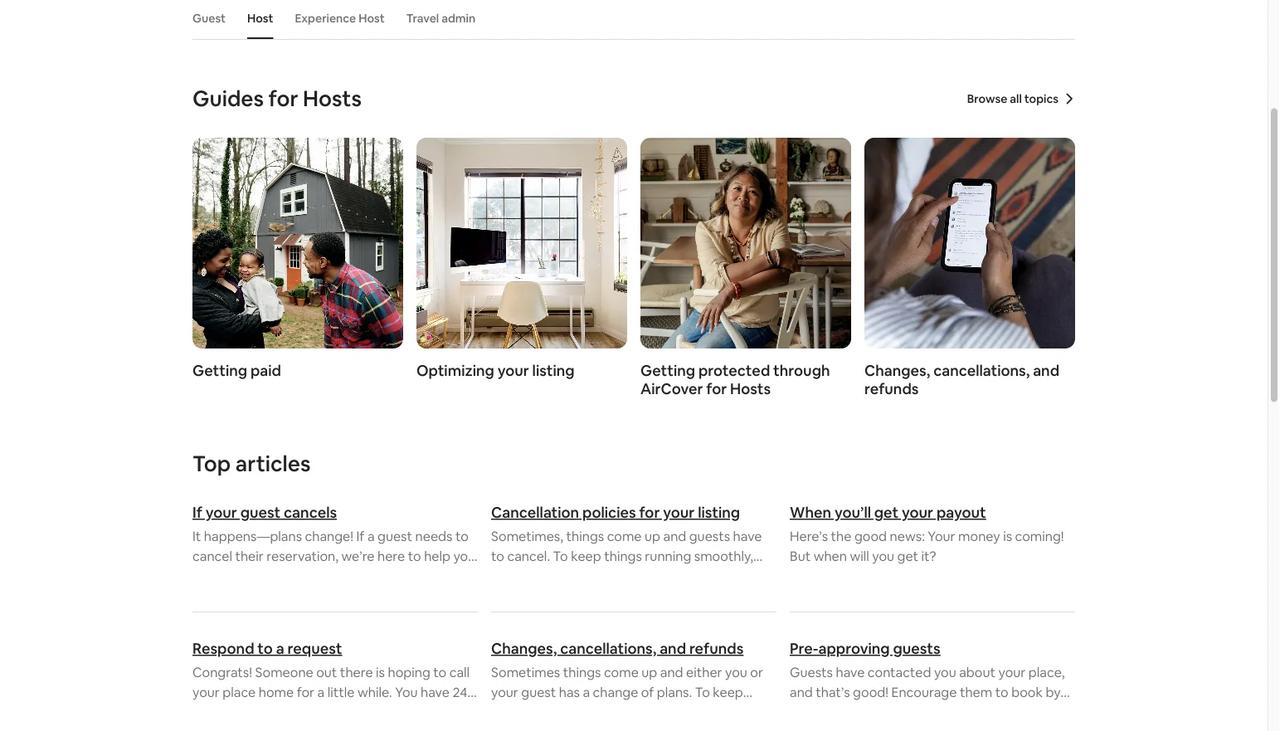 Task type: vqa. For each thing, say whether or not it's contained in the screenshot.
left word
no



Task type: describe. For each thing, give the bounding box(es) containing it.
you'll
[[835, 503, 871, 522]]

choose
[[541, 567, 586, 584]]

plans.
[[657, 683, 692, 700]]

how
[[491, 723, 517, 731]]

coming!
[[1015, 527, 1064, 544]]

things down policies on the left of the page
[[566, 527, 604, 544]]

them
[[960, 683, 993, 700]]

experience host button
[[287, 2, 393, 34]]

news:
[[890, 527, 925, 544]]

… inside cancellation policies for your listing sometimes, things come up and guests have to cancel. to keep things running smoothly, you can choose a cancellation policy for each of your …
[[537, 587, 546, 604]]

pre-
[[851, 703, 877, 720]]

paid
[[251, 361, 281, 381]]

change
[[593, 683, 638, 700]]

up inside "changes, cancellations, and refunds sometimes things come up and either you or your guest has a change of plans. to keep things running smoothly, here's helpful info on how to …"
[[642, 664, 658, 681]]

of inside "changes, cancellations, and refunds sometimes things come up and either you or your guest has a change of plans. to keep things running smoothly, here's helpful info on how to …"
[[641, 683, 654, 700]]

cancellation
[[599, 567, 673, 584]]

getting paid
[[193, 361, 281, 381]]

they'll
[[936, 703, 975, 720]]

guests inside 'pre-approving guests guests have contacted you about your place, and that's good! encourage them to book by sending a pre-approval. they'll have 24 hours to conf…'
[[893, 639, 941, 659]]

can
[[516, 567, 539, 584]]

your inside 'respond to a request congrats! someone out there is hoping to call your place home for a little while. you have 24 hours to act on requests before they expire, s…'
[[193, 683, 220, 700]]

here's
[[643, 703, 680, 720]]

travel admin
[[406, 11, 476, 26]]

guest button
[[184, 2, 234, 34]]

each
[[735, 567, 765, 584]]

sometimes,
[[491, 527, 564, 544]]

host button
[[239, 2, 282, 34]]

s…
[[462, 703, 477, 720]]

someone
[[255, 664, 313, 681]]

0 vertical spatial hosts
[[303, 85, 362, 112]]

out
[[316, 664, 337, 681]]

24 inside 'respond to a request congrats! someone out there is hoping to call your place home for a little while. you have 24 hours to act on requests before they expire, s…'
[[453, 683, 468, 700]]

before
[[343, 703, 384, 720]]

is inside when you'll get your payout here's the good news: your money is coming! but when will you get it?
[[1003, 527, 1013, 544]]

either
[[686, 664, 723, 681]]

good!
[[853, 683, 889, 700]]

keep inside cancellation policies for your listing sometimes, things come up and guests have to cancel. to keep things running smoothly, you can choose a cancellation policy for each of your …
[[571, 547, 601, 564]]

guides for hosts
[[193, 85, 362, 112]]

browse all topics
[[968, 91, 1059, 106]]

guides
[[193, 85, 264, 112]]

to up someone
[[258, 639, 273, 659]]

home
[[259, 683, 294, 700]]

through
[[774, 361, 830, 381]]

you inside if your guest cancels it happens—plans change! if a guest needs to cancel their reservation, we're here to help you with a quick rebound.
[[454, 547, 476, 564]]

1 vertical spatial if
[[356, 527, 365, 544]]

little
[[328, 683, 355, 700]]

pre-approving guests guests have contacted you about your place, and that's good! encourage them to book by sending a pre-approval. they'll have 24 hours to conf…
[[790, 639, 1065, 731]]

aircover
[[641, 379, 703, 399]]

things up cancellation
[[604, 547, 642, 564]]

have inside 'respond to a request congrats! someone out there is hoping to call your place home for a little while. you have 24 hours to act on requests before they expire, s…'
[[421, 683, 450, 700]]

travel
[[406, 11, 439, 26]]

changes, for changes, cancellations, and refunds
[[865, 361, 931, 381]]

a left the little
[[317, 683, 325, 700]]

a up someone
[[276, 639, 284, 659]]

changes, for changes, cancellations, and refunds sometimes things come up and either you or your guest has a change of plans. to keep things running smoothly, here's helpful info on how to …
[[491, 639, 557, 659]]

info
[[727, 703, 750, 720]]

1 host from the left
[[247, 11, 273, 26]]

policies
[[583, 503, 636, 522]]

there
[[340, 664, 373, 681]]

requests
[[287, 703, 340, 720]]

you inside cancellation policies for your listing sometimes, things come up and guests have to cancel. to keep things running smoothly, you can choose a cancellation policy for each of your …
[[491, 567, 514, 584]]

your right optimizing
[[498, 361, 529, 381]]

with
[[193, 567, 219, 584]]

for right policies on the left of the page
[[639, 503, 660, 522]]

to inside "changes, cancellations, and refunds sometimes things come up and either you or your guest has a change of plans. to keep things running smoothly, here's helpful info on how to …"
[[695, 683, 710, 700]]

changes, cancellations, and refunds sometimes things come up and either you or your guest has a change of plans. to keep things running smoothly, here's helpful info on how to …
[[491, 639, 769, 731]]

helpful
[[683, 703, 724, 720]]

cancellations, for changes, cancellations, and refunds sometimes things come up and either you or your guest has a change of plans. to keep things running smoothly, here's helpful info on how to …
[[560, 639, 657, 659]]

1 vertical spatial get
[[898, 547, 919, 564]]

0 vertical spatial guest
[[240, 503, 281, 522]]

on inside 'respond to a request congrats! someone out there is hoping to call your place home for a little while. you have 24 hours to act on requests before they expire, s…'
[[269, 703, 284, 720]]

rebound.
[[268, 567, 323, 584]]

pre-
[[790, 639, 819, 659]]

your down the 'can'
[[507, 587, 534, 604]]

have down them
[[978, 703, 1007, 720]]

if your guest cancels it happens—plans change! if a guest needs to cancel their reservation, we're here to help you with a quick rebound.
[[193, 503, 476, 584]]

2 host from the left
[[359, 11, 385, 26]]

has
[[559, 683, 580, 700]]

happens—plans
[[204, 527, 302, 544]]

about
[[960, 664, 996, 681]]

articles
[[236, 450, 311, 478]]

good
[[855, 527, 887, 544]]

experience
[[295, 11, 356, 26]]

to inside cancellation policies for your listing sometimes, things come up and guests have to cancel. to keep things running smoothly, you can choose a cancellation policy for each of your …
[[553, 547, 568, 564]]

a up we're
[[368, 527, 375, 544]]

a desk with a chair and a large computer monitor in a room with three windows. image
[[417, 138, 627, 349]]

while.
[[358, 683, 392, 700]]

it?
[[922, 547, 937, 564]]

your inside 'pre-approving guests guests have contacted you about your place, and that's good! encourage them to book by sending a pre-approval. they'll have 24 hours to conf…'
[[999, 664, 1026, 681]]

a inside 'pre-approving guests guests have contacted you about your place, and that's good! encourage them to book by sending a pre-approval. they'll have 24 hours to conf…'
[[841, 703, 848, 720]]

on inside "changes, cancellations, and refunds sometimes things come up and either you or your guest has a change of plans. to keep things running smoothly, here's helpful info on how to …"
[[753, 703, 769, 720]]

and inside 'pre-approving guests guests have contacted you about your place, and that's good! encourage them to book by sending a pre-approval. they'll have 24 hours to conf…'
[[790, 683, 813, 700]]

for inside getting protected through aircover for hosts
[[706, 379, 727, 399]]

cancellation policies for your listing sometimes, things come up and guests have to cancel. to keep things running smoothly, you can choose a cancellation policy for each of your …
[[491, 503, 765, 604]]

getting protected through aircover for hosts link
[[641, 138, 852, 399]]

getting for getting paid
[[193, 361, 247, 381]]

top
[[193, 450, 231, 478]]

and inside cancellation policies for your listing sometimes, things come up and guests have to cancel. to keep things running smoothly, you can choose a cancellation policy for each of your …
[[664, 527, 687, 544]]

… inside "changes, cancellations, and refunds sometimes things come up and either you or your guest has a change of plans. to keep things running smoothly, here's helpful info on how to …"
[[536, 723, 546, 731]]

cancellation
[[491, 503, 579, 522]]

things up has
[[563, 664, 601, 681]]

you inside 'pre-approving guests guests have contacted you about your place, and that's good! encourage them to book by sending a pre-approval. they'll have 24 hours to conf…'
[[934, 664, 957, 681]]

1 vertical spatial changes, cancellations, and refunds link
[[491, 639, 777, 659]]

guests inside cancellation policies for your listing sometimes, things come up and guests have to cancel. to keep things running smoothly, you can choose a cancellation policy for each of your …
[[689, 527, 730, 544]]

have down approving
[[836, 664, 865, 681]]

come inside cancellation policies for your listing sometimes, things come up and guests have to cancel. to keep things running smoothly, you can choose a cancellation policy for each of your …
[[607, 527, 642, 544]]

money
[[959, 527, 1001, 544]]

when
[[790, 503, 832, 522]]

place,
[[1029, 664, 1065, 681]]

browse all topics link
[[968, 91, 1076, 106]]

optimizing
[[417, 361, 495, 381]]

here's
[[790, 527, 828, 544]]

hoping
[[388, 664, 431, 681]]

changes, cancellations, and refunds
[[865, 361, 1060, 399]]

0 vertical spatial listing
[[532, 361, 575, 381]]

optimizing your listing link
[[417, 138, 627, 381]]

guests
[[790, 664, 833, 681]]

experience host
[[295, 11, 385, 26]]

the
[[831, 527, 852, 544]]

act
[[246, 703, 266, 720]]

approving
[[819, 639, 890, 659]]

respond to a request congrats! someone out there is hoping to call your place home for a little while. you have 24 hours to act on requests before they expire, s…
[[193, 639, 477, 720]]

reservation,
[[267, 547, 339, 564]]

cancellations, for changes, cancellations, and refunds
[[934, 361, 1030, 381]]

running inside cancellation policies for your listing sometimes, things come up and guests have to cancel. to keep things running smoothly, you can choose a cancellation policy for each of your …
[[645, 547, 692, 564]]



Task type: locate. For each thing, give the bounding box(es) containing it.
keep up info
[[713, 683, 743, 700]]

is up while.
[[376, 664, 385, 681]]

to left act
[[230, 703, 243, 720]]

keep inside "changes, cancellations, and refunds sometimes things come up and either you or your guest has a change of plans. to keep things running smoothly, here's helpful info on how to …"
[[713, 683, 743, 700]]

0 horizontal spatial hosts
[[303, 85, 362, 112]]

to
[[456, 527, 469, 544], [408, 547, 421, 564], [491, 547, 505, 564], [258, 639, 273, 659], [433, 664, 447, 681], [996, 683, 1009, 700], [230, 703, 243, 720], [520, 723, 533, 731], [790, 723, 803, 731]]

hosts down the experience at the left of the page
[[303, 85, 362, 112]]

1 horizontal spatial guest
[[378, 527, 412, 544]]

0 horizontal spatial hours
[[193, 703, 227, 720]]

if up the 'it'
[[193, 503, 202, 522]]

24 down the call
[[453, 683, 468, 700]]

you left the 'can'
[[491, 567, 514, 584]]

1 vertical spatial listing
[[698, 503, 740, 522]]

quick
[[232, 567, 265, 584]]

is right money
[[1003, 527, 1013, 544]]

running up policy
[[645, 547, 692, 564]]

1 horizontal spatial changes, cancellations, and refunds link
[[865, 138, 1076, 399]]

1 horizontal spatial hours
[[1028, 703, 1062, 720]]

getting
[[193, 361, 247, 381], [641, 361, 696, 381]]

pre-approving guests link
[[790, 639, 1076, 659]]

24
[[453, 683, 468, 700], [1010, 703, 1025, 720]]

all
[[1010, 91, 1022, 106]]

1 vertical spatial keep
[[713, 683, 743, 700]]

refunds inside the changes, cancellations, and refunds
[[865, 379, 919, 399]]

to left cancel.
[[491, 547, 505, 564]]

topics
[[1025, 91, 1059, 106]]

2 getting from the left
[[641, 361, 696, 381]]

0 horizontal spatial to
[[553, 547, 568, 564]]

0 horizontal spatial if
[[193, 503, 202, 522]]

when you'll get your payout link
[[790, 503, 1076, 523]]

0 vertical spatial keep
[[571, 547, 601, 564]]

for up requests
[[297, 683, 315, 700]]

when
[[814, 547, 847, 564]]

refunds for changes, cancellations, and refunds
[[865, 379, 919, 399]]

1 horizontal spatial to
[[695, 683, 710, 700]]

admin
[[442, 11, 476, 26]]

0 vertical spatial smoothly,
[[694, 547, 754, 564]]

to inside cancellation policies for your listing sometimes, things come up and guests have to cancel. to keep things running smoothly, you can choose a cancellation policy for each of your …
[[491, 547, 505, 564]]

have up each
[[733, 527, 762, 544]]

guests
[[689, 527, 730, 544], [893, 639, 941, 659]]

on right info
[[753, 703, 769, 720]]

to left the call
[[433, 664, 447, 681]]

guest
[[240, 503, 281, 522], [378, 527, 412, 544], [521, 683, 556, 700]]

up down the cancellation policies for your listing link
[[645, 527, 661, 544]]

0 horizontal spatial on
[[269, 703, 284, 720]]

0 vertical spatial is
[[1003, 527, 1013, 544]]

get
[[875, 503, 899, 522], [898, 547, 919, 564]]

2 on from the left
[[753, 703, 769, 720]]

refunds for changes, cancellations, and refunds sometimes things come up and either you or your guest has a change of plans. to keep things running smoothly, here's helpful info on how to …
[[690, 639, 744, 659]]

you right "help"
[[454, 547, 476, 564]]

by
[[1046, 683, 1061, 700]]

up up plans.
[[642, 664, 658, 681]]

0 horizontal spatial guests
[[689, 527, 730, 544]]

tab list
[[184, 0, 1076, 39]]

to left "help"
[[408, 547, 421, 564]]

for left each
[[715, 567, 732, 584]]

1 vertical spatial refunds
[[690, 639, 744, 659]]

for right the guides
[[268, 85, 298, 112]]

guests up contacted at the right of the page
[[893, 639, 941, 659]]

on down home
[[269, 703, 284, 720]]

have inside cancellation policies for your listing sometimes, things come up and guests have to cancel. to keep things running smoothly, you can choose a cancellation policy for each of your …
[[733, 527, 762, 544]]

you
[[454, 547, 476, 564], [872, 547, 895, 564], [491, 567, 514, 584], [725, 664, 748, 681], [934, 664, 957, 681]]

when you'll get your payout here's the good news: your money is coming! but when will you get it?
[[790, 503, 1064, 564]]

a inside "changes, cancellations, and refunds sometimes things come up and either you or your guest has a change of plans. to keep things running smoothly, here's helpful info on how to …"
[[583, 683, 590, 700]]

hosts left through
[[730, 379, 771, 399]]

if up we're
[[356, 527, 365, 544]]

1 horizontal spatial getting
[[641, 361, 696, 381]]

0 vertical spatial come
[[607, 527, 642, 544]]

your inside when you'll get your payout here's the good news: your money is coming! but when will you get it?
[[902, 503, 934, 522]]

getting left protected at the right of page
[[641, 361, 696, 381]]

cancellations, inside "changes, cancellations, and refunds sometimes things come up and either you or your guest has a change of plans. to keep things running smoothly, here's helpful info on how to …"
[[560, 639, 657, 659]]

and
[[1033, 361, 1060, 381], [664, 527, 687, 544], [660, 639, 686, 659], [660, 664, 683, 681], [790, 683, 813, 700]]

2 hours from the left
[[1028, 703, 1062, 720]]

0 horizontal spatial 24
[[453, 683, 468, 700]]

a right choose
[[589, 567, 596, 584]]

you
[[395, 683, 418, 700]]

1 vertical spatial guests
[[893, 639, 941, 659]]

24 inside 'pre-approving guests guests have contacted you about your place, and that's good! encourage them to book by sending a pre-approval. they'll have 24 hours to conf…'
[[1010, 703, 1025, 720]]

things
[[566, 527, 604, 544], [604, 547, 642, 564], [563, 664, 601, 681], [491, 703, 529, 720]]

hours
[[193, 703, 227, 720], [1028, 703, 1062, 720]]

a right has
[[583, 683, 590, 700]]

0 vertical spatial changes,
[[865, 361, 931, 381]]

changes, inside the changes, cancellations, and refunds
[[865, 361, 931, 381]]

congrats!
[[193, 664, 252, 681]]

0 horizontal spatial host
[[247, 11, 273, 26]]

0 horizontal spatial keep
[[571, 547, 601, 564]]

0 vertical spatial guests
[[689, 527, 730, 544]]

0 horizontal spatial refunds
[[690, 639, 744, 659]]

0 vertical spatial changes, cancellations, and refunds link
[[865, 138, 1076, 399]]

running
[[645, 547, 692, 564], [532, 703, 579, 720]]

cancels
[[284, 503, 337, 522]]

here
[[378, 547, 405, 564]]

hosts inside getting protected through aircover for hosts
[[730, 379, 771, 399]]

1 horizontal spatial cancellations,
[[934, 361, 1030, 381]]

getting left paid
[[193, 361, 247, 381]]

0 horizontal spatial listing
[[532, 361, 575, 381]]

guest inside "changes, cancellations, and refunds sometimes things come up and either you or your guest has a change of plans. to keep things running smoothly, here's helpful info on how to …"
[[521, 683, 556, 700]]

your up 'book'
[[999, 664, 1026, 681]]

guest up here
[[378, 527, 412, 544]]

0 horizontal spatial cancellations,
[[560, 639, 657, 659]]

1 vertical spatial guest
[[378, 527, 412, 544]]

browse
[[968, 91, 1008, 106]]

will
[[850, 547, 870, 564]]

relaxed airbnb host sitting at a dining room table with plants, art, and books displayed on the shelves behind her. image
[[641, 138, 852, 349]]

if your guest cancels link
[[193, 503, 478, 523]]

0 vertical spatial refunds
[[865, 379, 919, 399]]

have
[[733, 527, 762, 544], [836, 664, 865, 681], [421, 683, 450, 700], [978, 703, 1007, 720]]

get down news: in the bottom of the page
[[898, 547, 919, 564]]

host right guest
[[247, 11, 273, 26]]

getting for getting protected through aircover for hosts
[[641, 361, 696, 381]]

change!
[[305, 527, 354, 544]]

smoothly, down change
[[581, 703, 640, 720]]

1 vertical spatial 24
[[1010, 703, 1025, 720]]

needs
[[415, 527, 453, 544]]

0 horizontal spatial changes, cancellations, and refunds link
[[491, 639, 777, 659]]

1 horizontal spatial refunds
[[865, 379, 919, 399]]

hours inside 'pre-approving guests guests have contacted you about your place, and that's good! encourage them to book by sending a pre-approval. they'll have 24 hours to conf…'
[[1028, 703, 1062, 720]]

to inside "changes, cancellations, and refunds sometimes things come up and either you or your guest has a change of plans. to keep things running smoothly, here's helpful info on how to …"
[[520, 723, 533, 731]]

you inside when you'll get your payout here's the good news: your money is coming! but when will you get it?
[[872, 547, 895, 564]]

get up good
[[875, 503, 899, 522]]

come
[[607, 527, 642, 544], [604, 664, 639, 681]]

your down congrats!
[[193, 683, 220, 700]]

hours down the place
[[193, 703, 227, 720]]

0 vertical spatial get
[[875, 503, 899, 522]]

of
[[491, 587, 504, 604], [641, 683, 654, 700]]

1 horizontal spatial if
[[356, 527, 365, 544]]

we're
[[341, 547, 375, 564]]

smoothly, inside cancellation policies for your listing sometimes, things come up and guests have to cancel. to keep things running smoothly, you can choose a cancellation policy for each of your …
[[694, 547, 754, 564]]

policy
[[675, 567, 712, 584]]

1 vertical spatial changes,
[[491, 639, 557, 659]]

1 horizontal spatial listing
[[698, 503, 740, 522]]

but
[[790, 547, 811, 564]]

1 vertical spatial up
[[642, 664, 658, 681]]

your up policy
[[663, 503, 695, 522]]

sending
[[790, 703, 838, 720]]

for right 'aircover'
[[706, 379, 727, 399]]

of down sometimes,
[[491, 587, 504, 604]]

conf…
[[806, 723, 842, 731]]

of up the here's
[[641, 683, 654, 700]]

come up change
[[604, 664, 639, 681]]

0 horizontal spatial running
[[532, 703, 579, 720]]

1 horizontal spatial running
[[645, 547, 692, 564]]

guest up happens—plans
[[240, 503, 281, 522]]

a left pre-
[[841, 703, 848, 720]]

1 vertical spatial is
[[376, 664, 385, 681]]

to
[[553, 547, 568, 564], [695, 683, 710, 700]]

1 horizontal spatial keep
[[713, 683, 743, 700]]

a right with
[[222, 567, 229, 584]]

guests up policy
[[689, 527, 730, 544]]

on
[[269, 703, 284, 720], [753, 703, 769, 720]]

come inside "changes, cancellations, and refunds sometimes things come up and either you or your guest has a change of plans. to keep things running smoothly, here's helpful info on how to …"
[[604, 664, 639, 681]]

have up expire,
[[421, 683, 450, 700]]

optimizing your listing
[[417, 361, 575, 381]]

come down the cancellation policies for your listing link
[[607, 527, 642, 544]]

changes,
[[865, 361, 931, 381], [491, 639, 557, 659]]

smoothly,
[[694, 547, 754, 564], [581, 703, 640, 720]]

0 horizontal spatial getting
[[193, 361, 247, 381]]

to up helpful
[[695, 683, 710, 700]]

your
[[498, 361, 529, 381], [206, 503, 237, 522], [663, 503, 695, 522], [902, 503, 934, 522], [507, 587, 534, 604], [999, 664, 1026, 681], [193, 683, 220, 700], [491, 683, 519, 700]]

protected
[[699, 361, 770, 381]]

1 getting from the left
[[193, 361, 247, 381]]

smoothly, up each
[[694, 547, 754, 564]]

book
[[1012, 683, 1043, 700]]

1 vertical spatial cancellations,
[[560, 639, 657, 659]]

1 horizontal spatial 24
[[1010, 703, 1025, 720]]

things up how
[[491, 703, 529, 720]]

1 horizontal spatial host
[[359, 11, 385, 26]]

your down sometimes
[[491, 683, 519, 700]]

to down sending at right
[[790, 723, 803, 731]]

1 horizontal spatial changes,
[[865, 361, 931, 381]]

0 vertical spatial up
[[645, 527, 661, 544]]

cancel.
[[507, 547, 550, 564]]

of inside cancellation policies for your listing sometimes, things come up and guests have to cancel. to keep things running smoothly, you can choose a cancellation policy for each of your …
[[491, 587, 504, 604]]

help
[[424, 547, 451, 564]]

up inside cancellation policies for your listing sometimes, things come up and guests have to cancel. to keep things running smoothly, you can choose a cancellation policy for each of your …
[[645, 527, 661, 544]]

24 down 'book'
[[1010, 703, 1025, 720]]

smoothly, inside "changes, cancellations, and refunds sometimes things come up and either you or your guest has a change of plans. to keep things running smoothly, here's helpful info on how to …"
[[581, 703, 640, 720]]

running inside "changes, cancellations, and refunds sometimes things come up and either you or your guest has a change of plans. to keep things running smoothly, here's helpful info on how to …"
[[532, 703, 579, 720]]

you down good
[[872, 547, 895, 564]]

0 vertical spatial to
[[553, 547, 568, 564]]

or
[[751, 664, 764, 681]]

if
[[193, 503, 202, 522], [356, 527, 365, 544]]

0 vertical spatial 24
[[453, 683, 468, 700]]

1 vertical spatial …
[[536, 723, 546, 731]]

host
[[247, 11, 273, 26], [359, 11, 385, 26]]

1 horizontal spatial of
[[641, 683, 654, 700]]

your up news: in the bottom of the page
[[902, 503, 934, 522]]

cancellation policies for your listing link
[[491, 503, 777, 523]]

your
[[928, 527, 956, 544]]

and inside the changes, cancellations, and refunds
[[1033, 361, 1060, 381]]

to left 'book'
[[996, 683, 1009, 700]]

1 vertical spatial come
[[604, 664, 639, 681]]

sometimes
[[491, 664, 560, 681]]

you inside "changes, cancellations, and refunds sometimes things come up and either you or your guest has a change of plans. to keep things running smoothly, here's helpful info on how to …"
[[725, 664, 748, 681]]

… right how
[[536, 723, 546, 731]]

two adults and a child, laughing, outside a barn-shaped house in the forest. image
[[193, 138, 403, 349]]

0 horizontal spatial smoothly,
[[581, 703, 640, 720]]

their
[[235, 547, 264, 564]]

getting paid link
[[193, 138, 403, 381]]

top articles
[[193, 450, 311, 478]]

1 horizontal spatial is
[[1003, 527, 1013, 544]]

1 vertical spatial smoothly,
[[581, 703, 640, 720]]

hours down by
[[1028, 703, 1062, 720]]

your inside if your guest cancels it happens—plans change! if a guest needs to cancel their reservation, we're here to help you with a quick rebound.
[[206, 503, 237, 522]]

1 vertical spatial running
[[532, 703, 579, 720]]

keep up choose
[[571, 547, 601, 564]]

changes, cancellations, and refunds link
[[865, 138, 1076, 399], [491, 639, 777, 659]]

call
[[450, 664, 470, 681]]

running down has
[[532, 703, 579, 720]]

refunds inside "changes, cancellations, and refunds sometimes things come up and either you or your guest has a change of plans. to keep things running smoothly, here's helpful info on how to …"
[[690, 639, 744, 659]]

tab list containing guest
[[184, 0, 1076, 39]]

getting inside getting protected through aircover for hosts
[[641, 361, 696, 381]]

cancellations, inside the changes, cancellations, and refunds
[[934, 361, 1030, 381]]

1 on from the left
[[269, 703, 284, 720]]

host right the experience at the left of the page
[[359, 11, 385, 26]]

1 vertical spatial of
[[641, 683, 654, 700]]

1 horizontal spatial on
[[753, 703, 769, 720]]

… down the 'can'
[[537, 587, 546, 604]]

expire,
[[418, 703, 459, 720]]

to right how
[[520, 723, 533, 731]]

0 horizontal spatial guest
[[240, 503, 281, 522]]

0 vertical spatial if
[[193, 503, 202, 522]]

cancel
[[193, 547, 232, 564]]

0 vertical spatial …
[[537, 587, 546, 604]]

it
[[193, 527, 201, 544]]

you down pre-approving guests link
[[934, 664, 957, 681]]

is inside 'respond to a request congrats! someone out there is hoping to call your place home for a little while. you have 24 hours to act on requests before they expire, s…'
[[376, 664, 385, 681]]

changes, inside "changes, cancellations, and refunds sometimes things come up and either you or your guest has a change of plans. to keep things running smoothly, here's helpful info on how to …"
[[491, 639, 557, 659]]

0 horizontal spatial is
[[376, 664, 385, 681]]

to right needs
[[456, 527, 469, 544]]

2 vertical spatial guest
[[521, 683, 556, 700]]

1 vertical spatial to
[[695, 683, 710, 700]]

a person looking at the airbnb app on their cell phone. image
[[865, 138, 1076, 349]]

is
[[1003, 527, 1013, 544], [376, 664, 385, 681]]

to up choose
[[553, 547, 568, 564]]

1 horizontal spatial hosts
[[730, 379, 771, 399]]

0 vertical spatial of
[[491, 587, 504, 604]]

cancellations,
[[934, 361, 1030, 381], [560, 639, 657, 659]]

your inside "changes, cancellations, and refunds sometimes things come up and either you or your guest has a change of plans. to keep things running smoothly, here's helpful info on how to …"
[[491, 683, 519, 700]]

getting protected through aircover for hosts
[[641, 361, 830, 399]]

your up happens—plans
[[206, 503, 237, 522]]

1 horizontal spatial guests
[[893, 639, 941, 659]]

0 vertical spatial cancellations,
[[934, 361, 1030, 381]]

a inside cancellation policies for your listing sometimes, things come up and guests have to cancel. to keep things running smoothly, you can choose a cancellation policy for each of your …
[[589, 567, 596, 584]]

respond
[[193, 639, 254, 659]]

listing inside cancellation policies for your listing sometimes, things come up and guests have to cancel. to keep things running smoothly, you can choose a cancellation policy for each of your …
[[698, 503, 740, 522]]

1 horizontal spatial smoothly,
[[694, 547, 754, 564]]

0 vertical spatial running
[[645, 547, 692, 564]]

contacted
[[868, 664, 932, 681]]

guest
[[193, 11, 226, 26]]

you left or
[[725, 664, 748, 681]]

payout
[[937, 503, 987, 522]]

guest down sometimes
[[521, 683, 556, 700]]

they
[[387, 703, 415, 720]]

1 hours from the left
[[193, 703, 227, 720]]

2 horizontal spatial guest
[[521, 683, 556, 700]]

0 horizontal spatial changes,
[[491, 639, 557, 659]]

0 horizontal spatial of
[[491, 587, 504, 604]]

1 vertical spatial hosts
[[730, 379, 771, 399]]

hours inside 'respond to a request congrats! someone out there is hoping to call your place home for a little while. you have 24 hours to act on requests before they expire, s…'
[[193, 703, 227, 720]]

for inside 'respond to a request congrats! someone out there is hoping to call your place home for a little while. you have 24 hours to act on requests before they expire, s…'
[[297, 683, 315, 700]]



